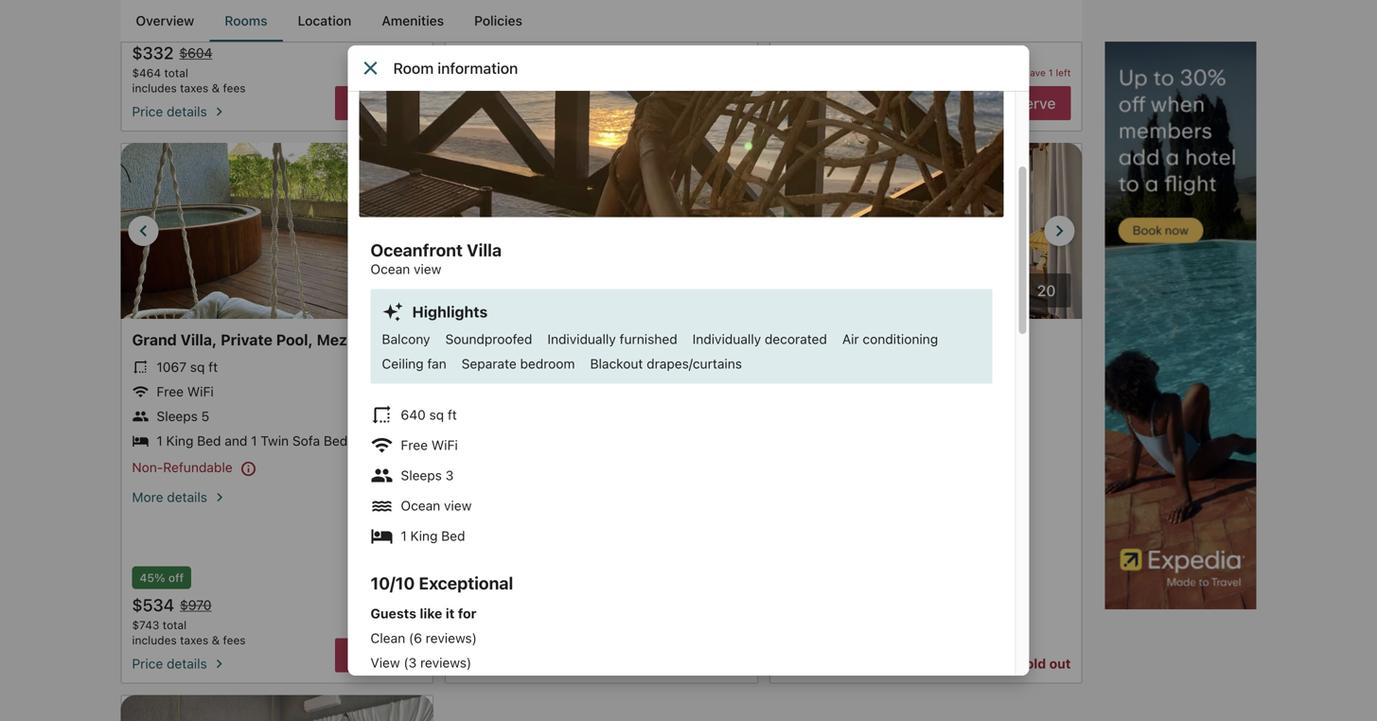 Task type: locate. For each thing, give the bounding box(es) containing it.
0 vertical spatial free
[[157, 384, 184, 400]]

free for 1067
[[157, 384, 184, 400]]

king down ocean view
[[411, 528, 438, 544]]

sleeps inside dialog
[[401, 468, 442, 483]]

ocean for ocean view
[[401, 498, 441, 514]]

0 horizontal spatial show previous image image
[[132, 220, 155, 243]]

1 horizontal spatial 640
[[481, 376, 506, 392]]

& inside '$422 $768 $589 total includes taxes & fees'
[[536, 82, 544, 95]]

1 vertical spatial view
[[444, 498, 472, 514]]

0 vertical spatial king
[[166, 433, 194, 449]]

640 sq ft down separate bedroom at the left
[[481, 376, 537, 392]]

small image inside the 1 king bed list item
[[371, 525, 393, 548]]

1 vertical spatial free wifi list item
[[371, 434, 993, 460]]

policies link
[[459, 0, 538, 42]]

0 horizontal spatial free
[[157, 384, 184, 400]]

free up sleeps 3
[[401, 438, 428, 453]]

0 horizontal spatial refundable
[[163, 460, 233, 475]]

we have 3 left
[[357, 67, 422, 78]]

off for $422
[[493, 19, 508, 32]]

villa up highlights
[[467, 240, 502, 260]]

sleeps up ocean view
[[401, 468, 442, 483]]

1 vertical spatial exceptional
[[419, 573, 514, 594]]

1 vertical spatial villa
[[543, 331, 575, 349]]

refundable right ocean view
[[488, 501, 557, 517]]

0 horizontal spatial king
[[166, 433, 194, 449]]

view (3 reviews) list item
[[371, 655, 993, 672]]

list containing 640 sq ft
[[371, 404, 993, 551]]

more details for more details button to the bottom
[[457, 531, 532, 547]]

19 button
[[675, 274, 747, 308]]

0 vertical spatial exceptional
[[492, 352, 563, 367]]

1 horizontal spatial free wifi
[[401, 438, 458, 453]]

price details for ocean front suite image
[[860, 103, 877, 120]]

non- up 1 king bed
[[457, 501, 488, 517]]

45% off up $332
[[140, 19, 184, 32]]

640 sq ft list item down blackout
[[457, 376, 747, 393]]

free inside dialog
[[401, 438, 428, 453]]

non-refundable button
[[132, 459, 265, 478], [457, 501, 589, 519]]

1 horizontal spatial 10/10
[[457, 352, 489, 367]]

exceptional
[[492, 352, 563, 367], [419, 573, 514, 594]]

0 horizontal spatial bed
[[197, 433, 221, 449]]

price details for grand villa, private pool, mezzanine image
[[211, 656, 228, 673]]

oceanfront villa | terrace/patio image
[[359, 0, 1004, 217], [445, 143, 758, 319]]

1 vertical spatial ocean
[[781, 331, 828, 349]]

reserve link
[[335, 86, 422, 120], [660, 86, 747, 120], [984, 86, 1071, 120], [335, 639, 422, 673]]

off
[[168, 19, 184, 32], [493, 19, 508, 32], [168, 571, 184, 585], [493, 571, 508, 585]]

640 sq ft
[[481, 376, 537, 392], [401, 407, 457, 423]]

total for $332
[[164, 66, 188, 80]]

more details for the topmost more details button
[[132, 489, 207, 505]]

1 horizontal spatial show previous image image
[[371, 25, 393, 47]]

sq right 391
[[832, 376, 846, 392]]

taxes inside $332 $604 $464 total includes taxes & fees
[[180, 82, 209, 95]]

reserve
[[351, 94, 407, 112], [675, 94, 732, 112], [999, 94, 1056, 112], [351, 647, 407, 665]]

total right $864
[[489, 619, 513, 632]]

sq right 1067
[[190, 359, 205, 375]]

taxes inside '$422 $768 $589 total includes taxes & fees'
[[504, 82, 533, 95]]

sq inside list item
[[190, 359, 205, 375]]

dialog
[[348, 0, 1030, 722]]

small image for free
[[371, 434, 393, 457]]

exceptional down soundproofed at the top
[[492, 352, 563, 367]]

1 vertical spatial non-refundable
[[457, 501, 557, 517]]

$422 $768 $589 total includes taxes & fees
[[457, 43, 570, 95]]

0 vertical spatial oceanfront
[[371, 240, 463, 260]]

small image down ceiling
[[371, 404, 393, 427]]

2 vertical spatial small image
[[371, 525, 393, 548]]

more down ocean view
[[457, 531, 488, 547]]

oceanfront up 18
[[371, 240, 463, 260]]

off up $970
[[168, 571, 184, 585]]

decorated
[[765, 331, 827, 347]]

and
[[225, 433, 247, 449]]

villa for oceanfront villa ocean view
[[467, 240, 502, 260]]

more left the medium image
[[132, 489, 163, 505]]

0 vertical spatial 10/10
[[457, 352, 489, 367]]

1 vertical spatial more details button
[[457, 531, 747, 548]]

location
[[298, 13, 352, 28]]

1 small image from the top
[[371, 404, 393, 427]]

taxes inside $534 $970 $743 total includes taxes & fees
[[180, 634, 209, 647]]

view down 'clean'
[[371, 655, 400, 671]]

wifi up sleeps 3
[[432, 438, 458, 453]]

reviews) right (3
[[420, 655, 472, 671]]

1 vertical spatial details
[[491, 531, 532, 547]]

total right $743
[[163, 619, 187, 632]]

1 vertical spatial free wifi
[[401, 438, 458, 453]]

oceanfront for oceanfront villa 10/10 exceptional
[[457, 331, 540, 349]]

free
[[157, 384, 184, 400], [401, 438, 428, 453]]

free wifi up sleeps 3
[[401, 438, 458, 453]]

off for $534
[[168, 571, 184, 585]]

$743
[[132, 619, 159, 632]]

small image right sofa
[[371, 434, 393, 457]]

clean
[[371, 631, 405, 646]]

individually
[[548, 331, 616, 347], [693, 331, 761, 347]]

show next image image inside dialog
[[970, 25, 993, 47]]

includes inside $332 $604 $464 total includes taxes & fees
[[132, 82, 177, 95]]

0 vertical spatial 3
[[399, 67, 405, 78]]

ft up sleeps 3
[[448, 407, 457, 423]]

non-
[[132, 460, 163, 475], [457, 501, 488, 517]]

clean (6 reviews) list item
[[371, 630, 993, 647]]

ft down villa,
[[209, 359, 218, 375]]

dialog containing oceanfront villa
[[348, 0, 1030, 722]]

1 horizontal spatial individually
[[693, 331, 761, 347]]

off for $332
[[168, 19, 184, 32]]

guests like it for clean (6 reviews) view (3 reviews)
[[371, 606, 477, 671]]

reserve link for $493
[[984, 86, 1071, 120]]

fees for $422
[[547, 82, 570, 95]]

separate bedroom
[[462, 356, 575, 372]]

individually up drapes/curtains
[[693, 331, 761, 347]]

grand
[[132, 331, 177, 349]]

1 horizontal spatial sleeps
[[401, 468, 442, 483]]

640 down ceiling
[[401, 407, 426, 423]]

1 horizontal spatial non-
[[457, 501, 488, 517]]

640 down separate
[[481, 376, 506, 392]]

non-refundable for non-refundable button to the right
[[457, 501, 557, 517]]

are
[[995, 656, 1016, 672]]

1 vertical spatial 640
[[401, 407, 426, 423]]

reviews) down "it"
[[426, 631, 477, 646]]

total inside '$422 $768 $589 total includes taxes & fees'
[[488, 66, 512, 80]]

0 horizontal spatial individually
[[548, 331, 616, 347]]

640
[[481, 376, 506, 392], [401, 407, 426, 423]]

villa
[[467, 240, 502, 260], [543, 331, 575, 349]]

1 horizontal spatial non-refundable button
[[457, 501, 589, 519]]

off up $768
[[493, 19, 508, 32]]

rooms
[[225, 13, 268, 28]]

1 horizontal spatial king
[[411, 528, 438, 544]]

free wifi down 1067 sq ft
[[157, 384, 214, 400]]

total down $768
[[488, 66, 512, 80]]

sleeps 5
[[157, 409, 209, 424]]

1
[[1049, 67, 1053, 78], [157, 433, 163, 449], [251, 433, 257, 449], [401, 528, 407, 544]]

free wifi list item down 1067 sq ft list item
[[132, 384, 422, 401]]

1 vertical spatial non-refundable button
[[457, 501, 589, 519]]

oceanfront villa 10/10 exceptional
[[457, 331, 575, 367]]

non-refundable up the medium image
[[132, 460, 233, 475]]

list containing clean (6 reviews)
[[371, 630, 993, 696]]

ocean down sleeps 3
[[401, 498, 441, 514]]

taxes for $422
[[504, 82, 533, 95]]

taxes for $534
[[180, 634, 209, 647]]

small image left 1 king bed
[[371, 525, 393, 548]]

ocean inside 'list item'
[[401, 498, 441, 514]]

individually up bedroom
[[548, 331, 616, 347]]

45% for $332
[[140, 19, 165, 32]]

includes down $864
[[457, 634, 501, 647]]

king down sleeps 5
[[166, 433, 194, 449]]

640 sq ft down fan
[[401, 407, 457, 423]]

off up $620 on the bottom left of page
[[493, 571, 508, 585]]

3
[[399, 67, 405, 78], [446, 468, 454, 483]]

45% up $422
[[464, 19, 490, 32]]

bed right sofa
[[324, 433, 348, 449]]

2 small image from the top
[[371, 495, 393, 518]]

3 inside list item
[[446, 468, 454, 483]]

2 small image from the top
[[371, 464, 393, 487]]

oceanfront villa | terrace/patio image for oceanfront villa
[[359, 0, 1004, 217]]

&
[[212, 82, 220, 95], [536, 82, 544, 95], [861, 82, 869, 95], [212, 634, 220, 647], [536, 634, 544, 647]]

off up $604
[[168, 19, 184, 32]]

0 horizontal spatial show next image image
[[970, 25, 993, 47]]

wifi
[[187, 384, 214, 400], [432, 438, 458, 453]]

includes for $534
[[132, 634, 177, 647]]

45%
[[140, 19, 165, 32], [464, 19, 490, 32], [140, 571, 165, 585], [464, 571, 490, 585]]

ocean view list item
[[371, 495, 993, 520]]

fees inside $332 $604 $464 total includes taxes & fees
[[223, 82, 246, 95]]

0 vertical spatial sleeps
[[157, 409, 198, 424]]

grand villa, private pool, mezzanine | terrace/patio image
[[121, 143, 434, 319]]

information
[[438, 59, 518, 77]]

more details left the medium image
[[132, 489, 207, 505]]

includes down $464
[[132, 82, 177, 95]]

0 vertical spatial details
[[167, 489, 207, 505]]

air conditioning ceiling fan
[[382, 331, 938, 372]]

show previous image image for the show next image within the dialog
[[371, 25, 393, 47]]

0 horizontal spatial more details button
[[132, 489, 422, 506]]

1 individually from the left
[[548, 331, 616, 347]]

1 horizontal spatial more details
[[457, 531, 532, 547]]

1 horizontal spatial show next image image
[[1049, 220, 1071, 243]]

391 sq ft list
[[781, 376, 1071, 516]]

1 vertical spatial more
[[457, 531, 488, 547]]

grand villa, private pool, mezzanine
[[132, 331, 396, 349]]

includes inside '$422 $768 $589 total includes taxes & fees'
[[457, 82, 501, 95]]

small image left ocean view
[[371, 495, 393, 518]]

1 small image from the top
[[371, 434, 393, 457]]

non-refundable up 1 king bed
[[457, 501, 557, 517]]

0 vertical spatial view
[[831, 331, 867, 349]]

640 sq ft list item down drapes/curtains
[[371, 404, 993, 429]]

0 vertical spatial villa
[[467, 240, 502, 260]]

show next image image
[[970, 25, 993, 47], [1049, 220, 1071, 243]]

blackout
[[590, 356, 643, 372]]

1 vertical spatial show next image image
[[1049, 220, 1071, 243]]

& for $332
[[212, 82, 220, 95]]

view inside guests like it for clean (6 reviews) view (3 reviews)
[[371, 655, 400, 671]]

0 vertical spatial wifi
[[187, 384, 214, 400]]

ocean
[[371, 261, 410, 277], [781, 331, 828, 349], [401, 498, 441, 514]]

includes down $589
[[457, 82, 501, 95]]

0 horizontal spatial free wifi
[[157, 384, 214, 400]]

bed down ocean view
[[441, 528, 465, 544]]

policies
[[474, 13, 523, 28]]

1 king bed and 1 twin sofa bed list item
[[132, 433, 422, 450]]

more
[[132, 489, 163, 505], [457, 531, 488, 547]]

0 horizontal spatial more details
[[132, 489, 207, 505]]

bed
[[197, 433, 221, 449], [324, 433, 348, 449], [441, 528, 465, 544]]

we
[[357, 67, 372, 78], [1008, 67, 1022, 78], [357, 620, 371, 631], [971, 656, 991, 672]]

0 horizontal spatial view
[[371, 655, 400, 671]]

private
[[221, 331, 273, 349]]

we have 4 left
[[357, 620, 422, 631]]

45% up $332
[[140, 19, 165, 32]]

small image for 1
[[371, 525, 393, 548]]

includes down $743
[[132, 634, 177, 647]]

fees inside '$422 $768 $589 total includes taxes & fees'
[[547, 82, 570, 95]]

small image inside sleeps 3 list item
[[371, 464, 393, 487]]

1 vertical spatial view
[[371, 655, 400, 671]]

& inside $332 $604 $464 total includes taxes & fees
[[212, 82, 220, 95]]

non-refundable button up 1 king bed
[[457, 501, 589, 519]]

3 small image from the top
[[371, 525, 393, 548]]

1 horizontal spatial more details button
[[457, 531, 747, 548]]

0 horizontal spatial 640 sq ft
[[401, 407, 457, 423]]

sleeps left 5
[[157, 409, 198, 424]]

ft inside dialog
[[448, 407, 457, 423]]

& inside the $620 $864 total includes taxes & fees
[[536, 634, 544, 647]]

small image
[[371, 404, 393, 427], [371, 464, 393, 487]]

$604 button
[[178, 45, 214, 62]]

0 vertical spatial more
[[132, 489, 163, 505]]

wifi for 3
[[432, 438, 458, 453]]

0 horizontal spatial non-
[[132, 460, 163, 475]]

1 vertical spatial show previous image image
[[132, 220, 155, 243]]

0 horizontal spatial more
[[132, 489, 163, 505]]

0 vertical spatial ocean
[[371, 261, 410, 277]]

0 vertical spatial show previous image image
[[371, 25, 393, 47]]

1067
[[157, 359, 187, 375]]

free down 1067
[[157, 384, 184, 400]]

$768
[[504, 45, 536, 61]]

1 vertical spatial 10/10
[[371, 573, 415, 594]]

total inside $534 $970 $743 total includes taxes & fees
[[163, 619, 187, 632]]

3 right close, go back to hotel details. image
[[399, 67, 405, 78]]

2 horizontal spatial bed
[[441, 528, 465, 544]]

exceptional up $620 on the bottom left of page
[[419, 573, 514, 594]]

more details down ocean view
[[457, 531, 532, 547]]

details left the medium image
[[167, 489, 207, 505]]

0 horizontal spatial villa
[[467, 240, 502, 260]]

1 horizontal spatial non-refundable
[[457, 501, 557, 517]]

have
[[374, 67, 396, 78], [1025, 67, 1046, 78], [374, 620, 396, 631]]

$589
[[457, 66, 485, 80]]

non-refundable for the topmost non-refundable button
[[132, 460, 233, 475]]

fan
[[427, 356, 447, 372]]

view up 1 king bed
[[444, 498, 472, 514]]

non- down sleeps 5
[[132, 460, 163, 475]]

view left suite
[[831, 331, 867, 349]]

list containing 1067 sq ft
[[132, 359, 422, 450]]

0 vertical spatial show next image image
[[970, 25, 993, 47]]

taxes
[[180, 82, 209, 95], [504, 82, 533, 95], [829, 82, 857, 95], [180, 634, 209, 647], [504, 634, 533, 647]]

$604
[[179, 45, 213, 61]]

individually for individually decorated
[[693, 331, 761, 347]]

0 horizontal spatial non-refundable button
[[132, 459, 265, 478]]

1 horizontal spatial wifi
[[432, 438, 458, 453]]

wifi up 5
[[187, 384, 214, 400]]

$620 $864 total includes taxes & fees
[[457, 595, 570, 647]]

& inside $534 $970 $743 total includes taxes & fees
[[212, 634, 220, 647]]

$970 button
[[178, 597, 214, 614]]

includes taxes & fees
[[781, 82, 895, 95]]

show all 18 images for grand villa, private pool, mezzanine image
[[366, 282, 383, 299]]

reserve for $332
[[351, 94, 407, 112]]

room
[[393, 59, 434, 77]]

sleeps 3
[[401, 468, 454, 483]]

sold
[[1019, 656, 1047, 672]]

view
[[414, 261, 442, 277], [444, 498, 472, 514]]

0 horizontal spatial sleeps
[[157, 409, 198, 424]]

more for the topmost more details button
[[132, 489, 163, 505]]

ocean up 391
[[781, 331, 828, 349]]

view inside oceanfront villa ocean view
[[414, 261, 442, 277]]

0 horizontal spatial details
[[167, 489, 207, 505]]

0 horizontal spatial non-refundable
[[132, 460, 233, 475]]

45% for $534
[[140, 571, 165, 585]]

1 vertical spatial non-
[[457, 501, 488, 517]]

45% off up $422
[[464, 19, 508, 32]]

includes down $493
[[781, 82, 826, 95]]

price details for garden view suite image
[[211, 103, 228, 120]]

1 vertical spatial oceanfront
[[457, 331, 540, 349]]

villa inside oceanfront villa ocean view
[[467, 240, 502, 260]]

sq down fan
[[429, 407, 444, 423]]

1 vertical spatial more details
[[457, 531, 532, 547]]

1067 sq ft list item
[[132, 359, 422, 376]]

small image
[[371, 434, 393, 457], [371, 495, 393, 518], [371, 525, 393, 548]]

drapes/curtains
[[647, 356, 742, 372]]

sq down separate bedroom at the left
[[510, 376, 524, 392]]

small image inside ocean view 'list item'
[[371, 495, 393, 518]]

sleeps 3 list item
[[371, 464, 993, 490]]

we for we have 3 left
[[357, 67, 372, 78]]

0 vertical spatial free wifi list item
[[132, 384, 422, 401]]

bed inside the 1 king bed list item
[[441, 528, 465, 544]]

2 individually from the left
[[693, 331, 761, 347]]

10/10 down soundproofed at the top
[[457, 352, 489, 367]]

ft right 391
[[850, 376, 859, 392]]

includes inside $534 $970 $743 total includes taxes & fees
[[132, 634, 177, 647]]

villa up bedroom
[[543, 331, 575, 349]]

oceanfront inside oceanfront villa 10/10 exceptional
[[457, 331, 540, 349]]

more details button down ocean view 'list item'
[[457, 531, 747, 548]]

391 sq ft
[[806, 376, 859, 392]]

more details
[[132, 489, 207, 505], [457, 531, 532, 547]]

0 horizontal spatial view
[[414, 261, 442, 277]]

$864
[[457, 619, 486, 632]]

oceanfront inside oceanfront villa ocean view
[[371, 240, 463, 260]]

1 horizontal spatial refundable
[[488, 501, 557, 517]]

2 vertical spatial ocean
[[401, 498, 441, 514]]

list
[[121, 0, 1083, 42], [132, 359, 422, 450], [371, 404, 993, 551], [371, 630, 993, 696]]

45% off up "$534"
[[140, 571, 184, 585]]

0 vertical spatial free wifi
[[157, 384, 214, 400]]

45% for $422
[[464, 19, 490, 32]]

king for 1 king bed
[[411, 528, 438, 544]]

0 vertical spatial non-refundable
[[132, 460, 233, 475]]

1 horizontal spatial 640 sq ft
[[481, 376, 537, 392]]

1 horizontal spatial free
[[401, 438, 428, 453]]

show previous image image
[[371, 25, 393, 47], [132, 220, 155, 243]]

total for $534
[[163, 619, 187, 632]]

oceanfront
[[371, 240, 463, 260], [457, 331, 540, 349]]

45% up "$534"
[[140, 571, 165, 585]]

1 horizontal spatial details
[[491, 531, 532, 547]]

small image left sleeps 3
[[371, 464, 393, 487]]

view up highlights
[[414, 261, 442, 277]]

bed for 1 king bed and 1 twin sofa bed
[[197, 433, 221, 449]]

non- for the topmost non-refundable button
[[132, 460, 163, 475]]

fees inside $534 $970 $743 total includes taxes & fees
[[223, 634, 246, 647]]

0 horizontal spatial 10/10
[[371, 573, 415, 594]]

free wifi list item up sleeps 3 list item
[[371, 434, 993, 460]]

0 vertical spatial refundable
[[163, 460, 233, 475]]

small image for sleeps 3
[[371, 464, 393, 487]]

10/10 inside oceanfront villa 10/10 exceptional
[[457, 352, 489, 367]]

0 vertical spatial non-
[[132, 460, 163, 475]]

sq inside list item
[[832, 376, 846, 392]]

1 vertical spatial wifi
[[432, 438, 458, 453]]

list item
[[781, 401, 1071, 418], [781, 425, 1071, 442], [781, 450, 1071, 467], [781, 474, 1071, 492], [781, 499, 1071, 516]]

free wifi list item
[[132, 384, 422, 401], [371, 434, 993, 460]]

ocean for ocean view suite
[[781, 331, 828, 349]]

show previous image image inside dialog
[[371, 25, 393, 47]]

1 king bed list item
[[371, 525, 993, 551]]

more details button down 1 king bed and 1 twin sofa bed list item
[[132, 489, 422, 506]]

1 vertical spatial refundable
[[488, 501, 557, 517]]

reserve for $534
[[351, 647, 407, 665]]

total
[[164, 66, 188, 80], [488, 66, 512, 80], [163, 619, 187, 632], [489, 619, 513, 632]]

details up $620 on the bottom left of page
[[491, 531, 532, 547]]

1 vertical spatial 3
[[446, 468, 454, 483]]

20 button
[[998, 274, 1071, 308]]

villa inside oceanfront villa 10/10 exceptional
[[543, 331, 575, 349]]

free wifi for 1067
[[157, 384, 214, 400]]

1 horizontal spatial more
[[457, 531, 488, 547]]

1 horizontal spatial villa
[[543, 331, 575, 349]]

3 up ocean view
[[446, 468, 454, 483]]

left for $332
[[407, 67, 422, 78]]

10/10 up the guests
[[371, 573, 415, 594]]

details for more details button to the bottom
[[491, 531, 532, 547]]

640 sq ft list item
[[457, 376, 747, 393], [371, 404, 993, 429]]

price details for oceanview villa image
[[535, 103, 552, 120]]

ocean up 18
[[371, 261, 410, 277]]

refundable up the medium image
[[163, 460, 233, 475]]

1 vertical spatial sleeps
[[401, 468, 442, 483]]

1 horizontal spatial view
[[444, 498, 472, 514]]

bed down 5
[[197, 433, 221, 449]]

blackout drapes/curtains
[[590, 356, 742, 372]]

ocean inside oceanfront villa ocean view
[[371, 261, 410, 277]]

0 vertical spatial 640 sq ft list item
[[457, 376, 747, 393]]

1 horizontal spatial 3
[[446, 468, 454, 483]]

1 vertical spatial king
[[411, 528, 438, 544]]

oceanfront up separate
[[457, 331, 540, 349]]

non-refundable button up the medium image
[[132, 459, 265, 478]]

total down "$604" button
[[164, 66, 188, 80]]

includes inside the $620 $864 total includes taxes & fees
[[457, 634, 501, 647]]

0 vertical spatial more details
[[132, 489, 207, 505]]

total inside $332 $604 $464 total includes taxes & fees
[[164, 66, 188, 80]]

0 horizontal spatial 640
[[401, 407, 426, 423]]

0 vertical spatial small image
[[371, 404, 393, 427]]



Task type: vqa. For each thing, say whether or not it's contained in the screenshot.
& within $422 $768 $589 total includes taxes & fees
yes



Task type: describe. For each thing, give the bounding box(es) containing it.
1 list item from the top
[[781, 401, 1071, 418]]

taxes for $332
[[180, 82, 209, 95]]

reserve link for $534
[[335, 639, 422, 673]]

391 sq ft list item
[[781, 376, 1071, 393]]

left for $493
[[1056, 67, 1071, 78]]

reserve link for $332
[[335, 86, 422, 120]]

we for we are sold out
[[971, 656, 991, 672]]

ocean view suite | 1 bedroom, egyptian cotton sheets, premium bedding, down comforters image
[[770, 143, 1083, 319]]

18 button
[[351, 274, 422, 308]]

(3
[[404, 655, 417, 671]]

details for the topmost more details button
[[167, 489, 207, 505]]

show all 20 images for ocean view suite image
[[1013, 282, 1030, 299]]

pool,
[[276, 331, 313, 349]]

10/10 inside dialog
[[371, 573, 415, 594]]

& for $534
[[212, 634, 220, 647]]

1 vertical spatial 640 sq ft
[[401, 407, 457, 423]]

ceiling
[[382, 356, 424, 372]]

1067 sq ft
[[157, 359, 218, 375]]

like
[[420, 606, 443, 622]]

4 list item from the top
[[781, 474, 1071, 492]]

sofa
[[293, 433, 320, 449]]

oceanfront villa | terrace/patio image for 45% off
[[445, 143, 758, 319]]

bedroom
[[520, 356, 575, 372]]

sleeps 5 list item
[[132, 408, 422, 425]]

$620
[[457, 595, 499, 615]]

1 king bed
[[401, 528, 465, 544]]

soundproofed
[[446, 331, 533, 347]]

total inside the $620 $864 total includes taxes & fees
[[489, 619, 513, 632]]

small image for ocean
[[371, 495, 393, 518]]

reserve for $493
[[999, 94, 1056, 112]]

1 king bed and 1 twin sofa bed
[[157, 433, 348, 449]]

$422
[[457, 43, 498, 63]]

have for $332
[[374, 67, 396, 78]]

10/10 exceptional
[[371, 573, 514, 594]]

391
[[806, 376, 828, 392]]

suite
[[871, 331, 909, 349]]

bed for 1 king bed
[[441, 528, 465, 544]]

0 horizontal spatial 3
[[399, 67, 405, 78]]

more for more details button to the bottom
[[457, 531, 488, 547]]

oceanfront villa ocean view
[[371, 240, 502, 277]]

20
[[1038, 282, 1056, 300]]

fees for $332
[[223, 82, 246, 95]]

sleeps for sleeps 5
[[157, 409, 198, 424]]

ocean view suite
[[781, 331, 909, 349]]

$970
[[180, 597, 212, 613]]

out
[[1050, 656, 1071, 672]]

0 vertical spatial 640
[[481, 376, 506, 392]]

1 vertical spatial reviews)
[[420, 655, 472, 671]]

4
[[398, 620, 405, 631]]

fees for $534
[[223, 634, 246, 647]]

rooms link
[[210, 0, 283, 42]]

overview
[[136, 13, 194, 28]]

balcony
[[382, 331, 430, 347]]

mezzanine
[[317, 331, 396, 349]]

free wifi list item for ocean view
[[371, 434, 993, 460]]

we are sold out
[[971, 656, 1071, 672]]

exceptional inside oceanfront villa 10/10 exceptional
[[492, 352, 563, 367]]

1 vertical spatial 640 sq ft list item
[[371, 404, 993, 429]]

have for $493
[[1025, 67, 1046, 78]]

45% off up $620 on the bottom left of page
[[464, 571, 508, 585]]

0 vertical spatial more details button
[[132, 489, 422, 506]]

small image for 640 sq ft
[[371, 404, 393, 427]]

villa,
[[180, 331, 217, 349]]

it
[[446, 606, 455, 622]]

2 list item from the top
[[781, 425, 1071, 442]]

view inside 'list item'
[[444, 498, 472, 514]]

close, go back to hotel details. image
[[359, 57, 382, 80]]

0 vertical spatial reviews)
[[426, 631, 477, 646]]

show all 19 images for oceanfront villa image
[[691, 282, 708, 299]]

45% off for $534
[[140, 571, 184, 585]]

5
[[201, 409, 209, 424]]

5 list item from the top
[[781, 499, 1071, 516]]

individually decorated
[[693, 331, 827, 347]]

amenities link
[[367, 0, 459, 42]]

ft down separate bedroom at the left
[[528, 376, 537, 392]]

location link
[[283, 0, 367, 42]]

sq inside dialog
[[429, 407, 444, 423]]

medium image
[[211, 489, 228, 506]]

air
[[843, 331, 859, 347]]

& for $422
[[536, 82, 544, 95]]

room information
[[393, 59, 518, 77]]

ocean view
[[401, 498, 472, 514]]

guests
[[371, 606, 417, 622]]

ipod dock, mp3 dock image
[[121, 695, 434, 722]]

refundable for the topmost non-refundable button
[[163, 460, 233, 475]]

we for we have 4 left
[[357, 620, 371, 631]]

villa for oceanfront villa 10/10 exceptional
[[543, 331, 575, 349]]

refundable for non-refundable button to the right
[[488, 501, 557, 517]]

individually for individually furnished
[[548, 331, 616, 347]]

$493 $896
[[781, 43, 862, 63]]

we for we have 1 left
[[1008, 67, 1022, 78]]

$896
[[829, 45, 862, 61]]

we have 1 left
[[1008, 67, 1071, 78]]

$534
[[132, 595, 174, 615]]

0 vertical spatial non-refundable button
[[132, 459, 265, 478]]

king for 1 king bed and 1 twin sofa bed
[[166, 433, 194, 449]]

45% off for $332
[[140, 19, 184, 32]]

list containing overview
[[121, 0, 1083, 42]]

amenities
[[382, 13, 444, 28]]

wifi for 5
[[187, 384, 214, 400]]

18
[[391, 282, 407, 300]]

fees inside the $620 $864 total includes taxes & fees
[[547, 634, 570, 647]]

non- for non-refundable button to the right
[[457, 501, 488, 517]]

separate
[[462, 356, 517, 372]]

total for $422
[[488, 66, 512, 80]]

overview link
[[121, 0, 210, 42]]

for
[[458, 606, 477, 622]]

highlights
[[412, 303, 488, 321]]

3 list item from the top
[[781, 450, 1071, 467]]

free for 640
[[401, 438, 428, 453]]

$332
[[132, 43, 174, 63]]

free wifi list item for 1 king bed and 1 twin sofa bed
[[132, 384, 422, 401]]

free wifi for 640
[[401, 438, 458, 453]]

oceanfront for oceanfront villa ocean view
[[371, 240, 463, 260]]

includes for $422
[[457, 82, 501, 95]]

ft inside list item
[[209, 359, 218, 375]]

show previous image image for show all 18 images for grand villa, private pool, mezzanine
[[132, 220, 155, 243]]

individually furnished
[[548, 331, 678, 347]]

45% off for $422
[[464, 19, 508, 32]]

$534 $970 $743 total includes taxes & fees
[[132, 595, 246, 647]]

$464
[[132, 66, 161, 80]]

1 horizontal spatial bed
[[324, 433, 348, 449]]

19
[[715, 282, 732, 300]]

sleeps for sleeps 3
[[401, 468, 442, 483]]

$493
[[781, 43, 824, 63]]

45% up $620 on the bottom left of page
[[464, 571, 490, 585]]

$332 $604 $464 total includes taxes & fees
[[132, 43, 246, 95]]

includes for $332
[[132, 82, 177, 95]]

conditioning
[[863, 331, 938, 347]]

ft inside list item
[[850, 376, 859, 392]]

furnished
[[620, 331, 678, 347]]

twin
[[261, 433, 289, 449]]

(6
[[409, 631, 422, 646]]

taxes inside the $620 $864 total includes taxes & fees
[[504, 634, 533, 647]]

1 horizontal spatial view
[[831, 331, 867, 349]]



